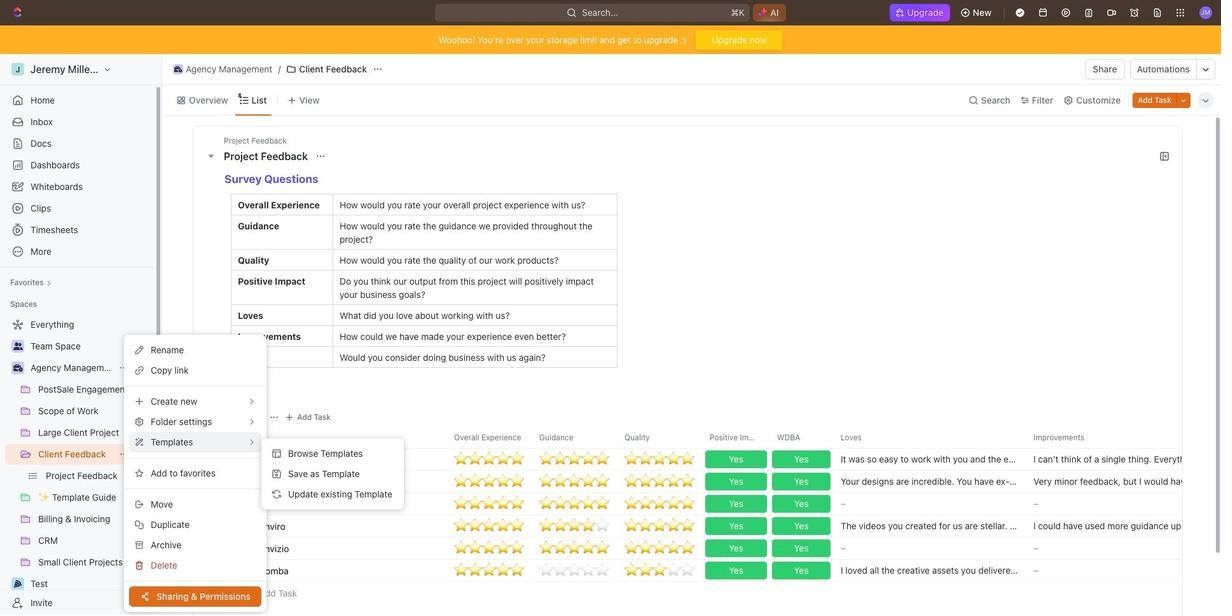 Task type: describe. For each thing, give the bounding box(es) containing it.
3 guidance custom field. :4 .of. 5 element from the left
[[567, 520, 581, 534]]

3 quality custom field. :3 .of. 5 element from the left
[[653, 564, 667, 578]]

4 guidance custom field. :4 .of. 5 element from the left
[[581, 520, 595, 534]]

1 quality custom field. :3 .of. 5 element from the left
[[625, 564, 639, 578]]

2 quality custom field. :3 .of. 5 element from the left
[[639, 564, 653, 578]]

2 guidance custom field. :4 .of. 5 element from the left
[[553, 520, 567, 534]]

1 guidance custom field. :4 .of. 5 element from the left
[[539, 520, 553, 534]]

business time image inside tree
[[13, 364, 23, 372]]



Task type: vqa. For each thing, say whether or not it's contained in the screenshot.
Whiteboards
no



Task type: locate. For each thing, give the bounding box(es) containing it.
business time image
[[174, 66, 182, 73], [13, 364, 23, 372]]

sidebar navigation
[[0, 54, 162, 616]]

1 vertical spatial business time image
[[13, 364, 23, 372]]

quality custom field. :3 .of. 5 element
[[625, 564, 639, 578], [639, 564, 653, 578], [653, 564, 667, 578]]

tree
[[5, 315, 149, 616]]

0 vertical spatial business time image
[[174, 66, 182, 73]]

0 horizontal spatial business time image
[[13, 364, 23, 372]]

tree inside "sidebar" 'navigation'
[[5, 315, 149, 616]]

1 horizontal spatial business time image
[[174, 66, 182, 73]]

guidance custom field. :5 .of. 5 element
[[539, 453, 553, 467], [553, 453, 567, 467], [567, 453, 581, 467], [581, 453, 595, 467], [595, 453, 609, 467], [539, 475, 553, 489], [553, 475, 567, 489], [567, 475, 581, 489], [581, 475, 595, 489], [595, 475, 609, 489], [539, 498, 553, 512], [553, 498, 567, 512], [567, 498, 581, 512], [581, 498, 595, 512], [595, 498, 609, 512], [539, 542, 553, 556], [553, 542, 567, 556], [567, 542, 581, 556], [581, 542, 595, 556], [595, 542, 609, 556]]

guidance custom field. :4 .of. 5 element
[[539, 520, 553, 534], [553, 520, 567, 534], [567, 520, 581, 534], [581, 520, 595, 534]]

overall experience custom field. :5 .of. 5 element
[[454, 453, 468, 467], [468, 453, 482, 467], [482, 453, 496, 467], [496, 453, 510, 467], [510, 453, 524, 467], [454, 475, 468, 489], [468, 475, 482, 489], [482, 475, 496, 489], [496, 475, 510, 489], [510, 475, 524, 489], [454, 498, 468, 512], [468, 498, 482, 512], [482, 498, 496, 512], [496, 498, 510, 512], [510, 498, 524, 512], [454, 520, 468, 534], [468, 520, 482, 534], [482, 520, 496, 534], [496, 520, 510, 534], [510, 520, 524, 534], [454, 542, 468, 556], [468, 542, 482, 556], [482, 542, 496, 556], [496, 542, 510, 556], [510, 542, 524, 556], [454, 564, 468, 578], [468, 564, 482, 578], [482, 564, 496, 578], [496, 564, 510, 578], [510, 564, 524, 578]]

quality custom field. :5 .of. 5 element
[[625, 453, 639, 467], [639, 453, 653, 467], [653, 453, 667, 467], [667, 453, 681, 467], [681, 453, 695, 467], [625, 475, 639, 489], [639, 475, 653, 489], [653, 475, 667, 489], [667, 475, 681, 489], [681, 475, 695, 489], [625, 498, 639, 512], [639, 498, 653, 512], [653, 498, 667, 512], [667, 498, 681, 512], [681, 498, 695, 512], [625, 520, 639, 534], [639, 520, 653, 534], [653, 520, 667, 534], [667, 520, 681, 534], [681, 520, 695, 534], [625, 542, 639, 556], [639, 542, 653, 556], [653, 542, 667, 556], [667, 542, 681, 556], [681, 542, 695, 556]]



